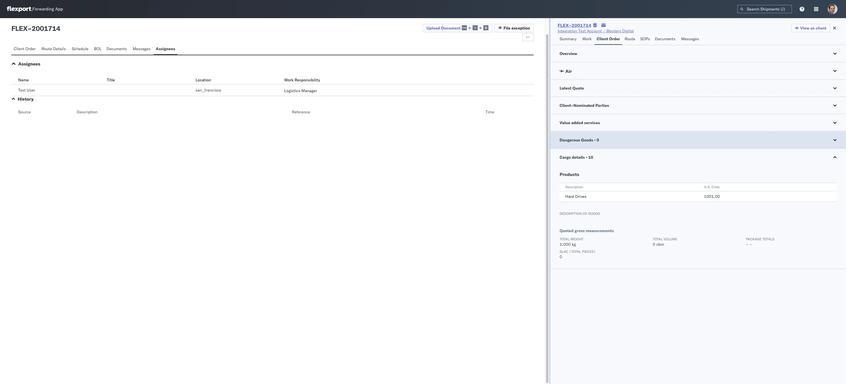 Task type: vqa. For each thing, say whether or not it's contained in the screenshot.
Total volume 0 cbm
yes



Task type: describe. For each thing, give the bounding box(es) containing it.
description of goods
[[560, 212, 600, 216]]

total for total weight
[[560, 237, 570, 242]]

manager
[[301, 88, 317, 93]]

0 horizontal spatial assignees
[[18, 61, 40, 67]]

parties
[[596, 103, 609, 108]]

0 horizontal spatial client order button
[[11, 44, 39, 55]]

time
[[486, 110, 494, 115]]

package totals - - slac (total pieces) 0
[[560, 237, 775, 260]]

10
[[588, 155, 593, 160]]

cbm
[[656, 242, 664, 247]]

flex - 2001714
[[11, 24, 60, 33]]

as
[[811, 26, 815, 31]]

work button
[[580, 34, 595, 45]]

0 inside total volume 0 cbm
[[653, 242, 655, 247]]

sops
[[640, 36, 650, 41]]

services
[[584, 120, 600, 126]]

air
[[565, 68, 572, 74]]

package
[[746, 237, 762, 242]]

1,000
[[560, 242, 571, 247]]

view as client button
[[792, 24, 830, 32]]

summary button
[[557, 34, 580, 45]]

0 horizontal spatial messages button
[[130, 44, 154, 55]]

latest quote
[[560, 86, 584, 91]]

title
[[107, 78, 115, 83]]

totals
[[763, 237, 775, 242]]

upload document
[[427, 25, 461, 31]]

upload
[[427, 25, 440, 31]]

flex-2001714 link
[[558, 22, 591, 28]]

quoted gross measurements
[[560, 229, 614, 234]]

source
[[18, 110, 31, 115]]

history
[[18, 96, 34, 102]]

1 horizontal spatial documents button
[[653, 34, 679, 45]]

• for goods
[[594, 138, 596, 143]]

weight
[[571, 237, 584, 242]]

goods
[[588, 212, 600, 216]]

integration test account - western digital link
[[558, 28, 634, 34]]

flex
[[11, 24, 28, 33]]

0 horizontal spatial order
[[25, 46, 36, 51]]

client-nominated parties
[[560, 103, 609, 108]]

1001.00
[[704, 194, 720, 199]]

pieces)
[[582, 250, 596, 254]]

total weight
[[560, 237, 584, 242]]

client
[[816, 26, 827, 31]]

route details
[[42, 46, 66, 51]]

schedule
[[72, 46, 89, 51]]

added
[[571, 120, 583, 126]]

0 inside package totals - - slac (total pieces) 0
[[560, 255, 562, 260]]

value
[[560, 120, 570, 126]]

nominated
[[574, 103, 595, 108]]

2 vertical spatial description
[[560, 212, 582, 216]]

1 horizontal spatial documents
[[655, 36, 676, 41]]

user
[[27, 88, 35, 93]]

0 vertical spatial client order
[[597, 36, 620, 41]]

1 horizontal spatial 0
[[597, 138, 599, 143]]

hard drives
[[565, 194, 587, 199]]

cargo details • 10
[[560, 155, 593, 160]]

sops button
[[638, 34, 653, 45]]

route button
[[623, 34, 638, 45]]

Search Shipments (/) text field
[[737, 5, 792, 13]]

route details button
[[39, 44, 69, 55]]

forwarding
[[32, 6, 54, 12]]

kg
[[572, 242, 576, 247]]

dangerous
[[560, 138, 580, 143]]

0 horizontal spatial 2001714
[[32, 24, 60, 33]]

flex-
[[558, 22, 572, 28]]

schedule button
[[69, 44, 92, 55]]

products
[[560, 172, 579, 178]]

san_francisco
[[196, 88, 221, 93]]

work for work
[[582, 36, 592, 41]]

quoted
[[560, 229, 574, 234]]

logistics manager
[[284, 88, 317, 93]]

air button
[[551, 62, 846, 80]]

cargo
[[560, 155, 571, 160]]

0 horizontal spatial documents button
[[104, 44, 130, 55]]

of
[[583, 212, 587, 216]]

work for work responsibility
[[284, 78, 294, 83]]

measurements
[[586, 229, 614, 234]]

value added services button
[[551, 114, 846, 132]]

0 horizontal spatial assignees button
[[18, 61, 40, 67]]



Task type: locate. For each thing, give the bounding box(es) containing it.
1 horizontal spatial assignees
[[156, 46, 175, 51]]

total inside total volume 0 cbm
[[653, 237, 663, 242]]

2 total from the left
[[653, 237, 663, 242]]

client order button down western
[[595, 34, 623, 45]]

0 vertical spatial order
[[609, 36, 620, 41]]

summary
[[560, 36, 577, 41]]

quote
[[573, 86, 584, 91]]

0 vertical spatial test
[[578, 28, 586, 34]]

gross
[[575, 229, 585, 234]]

route down digital
[[625, 36, 635, 41]]

history button
[[18, 96, 34, 102]]

0 horizontal spatial •
[[586, 155, 587, 160]]

documents right bol button
[[106, 46, 127, 51]]

1 vertical spatial assignees button
[[18, 61, 40, 67]]

details
[[572, 155, 585, 160]]

0 horizontal spatial test
[[18, 88, 26, 93]]

• left 10 at the right top
[[586, 155, 587, 160]]

messages
[[681, 36, 699, 41], [133, 46, 151, 51]]

latest
[[560, 86, 572, 91]]

1 vertical spatial route
[[42, 46, 52, 51]]

route for route details
[[42, 46, 52, 51]]

latest quote button
[[551, 80, 846, 97]]

• right goods
[[594, 138, 596, 143]]

total up 1,000
[[560, 237, 570, 242]]

1 vertical spatial client order
[[14, 46, 36, 51]]

forwarding app link
[[7, 6, 63, 12]]

flexport. image
[[7, 6, 32, 12]]

work inside button
[[582, 36, 592, 41]]

view
[[800, 26, 810, 31]]

0 horizontal spatial 0
[[560, 255, 562, 260]]

work
[[582, 36, 592, 41], [284, 78, 294, 83]]

overview button
[[551, 45, 846, 62]]

hard
[[565, 194, 574, 199]]

1 vertical spatial assignees
[[18, 61, 40, 67]]

client order
[[597, 36, 620, 41], [14, 46, 36, 51]]

1 vertical spatial client
[[14, 46, 24, 51]]

documents right sops button
[[655, 36, 676, 41]]

documents button right bol
[[104, 44, 130, 55]]

0 horizontal spatial total
[[560, 237, 570, 242]]

order down western
[[609, 36, 620, 41]]

test left user
[[18, 88, 26, 93]]

goods
[[581, 138, 593, 143]]

bol button
[[92, 44, 104, 55]]

assignees
[[156, 46, 175, 51], [18, 61, 40, 67]]

0 vertical spatial route
[[625, 36, 635, 41]]

1 horizontal spatial work
[[582, 36, 592, 41]]

total
[[560, 237, 570, 242], [653, 237, 663, 242]]

client order down flex
[[14, 46, 36, 51]]

details
[[53, 46, 66, 51]]

client order down western
[[597, 36, 620, 41]]

0 vertical spatial client
[[597, 36, 608, 41]]

1 total from the left
[[560, 237, 570, 242]]

route for route
[[625, 36, 635, 41]]

1 horizontal spatial messages button
[[679, 34, 702, 45]]

2 horizontal spatial 0
[[653, 242, 655, 247]]

total for total volume 0 cbm
[[653, 237, 663, 242]]

1 horizontal spatial total
[[653, 237, 663, 242]]

2001714 down forwarding app
[[32, 24, 60, 33]]

route left 'details'
[[42, 46, 52, 51]]

1 horizontal spatial order
[[609, 36, 620, 41]]

logistics
[[284, 88, 300, 93]]

2001714 up account
[[572, 22, 591, 28]]

0 horizontal spatial messages
[[133, 46, 151, 51]]

work up logistics
[[284, 78, 294, 83]]

1 horizontal spatial client order button
[[595, 34, 623, 45]]

work responsibility
[[284, 78, 320, 83]]

exception
[[512, 26, 530, 31]]

file exception
[[504, 26, 530, 31]]

1 horizontal spatial test
[[578, 28, 586, 34]]

name
[[18, 78, 29, 83]]

client order button down flex
[[11, 44, 39, 55]]

slac
[[560, 250, 568, 254]]

1 vertical spatial documents
[[106, 46, 127, 51]]

client for right client order button
[[597, 36, 608, 41]]

1 horizontal spatial •
[[594, 138, 596, 143]]

2 vertical spatial 0
[[560, 255, 562, 260]]

0 vertical spatial messages
[[681, 36, 699, 41]]

view as client
[[800, 26, 827, 31]]

1 horizontal spatial messages
[[681, 36, 699, 41]]

drives
[[575, 194, 587, 199]]

reference
[[292, 110, 310, 115]]

0 horizontal spatial client order
[[14, 46, 36, 51]]

0 vertical spatial work
[[582, 36, 592, 41]]

0 vertical spatial description
[[77, 110, 98, 115]]

dangerous goods • 0
[[560, 138, 599, 143]]

1 vertical spatial test
[[18, 88, 26, 93]]

1 vertical spatial description
[[565, 185, 583, 189]]

0 vertical spatial documents
[[655, 36, 676, 41]]

western
[[606, 28, 621, 34]]

integration
[[558, 28, 577, 34]]

0 left cbm
[[653, 242, 655, 247]]

1 vertical spatial messages
[[133, 46, 151, 51]]

volume
[[664, 237, 678, 242]]

client-
[[560, 103, 574, 108]]

test user
[[18, 88, 35, 93]]

client for left client order button
[[14, 46, 24, 51]]

responsibility
[[295, 78, 320, 83]]

code
[[712, 185, 720, 189]]

forwarding app
[[32, 6, 63, 12]]

flex-2001714
[[558, 22, 591, 28]]

1 vertical spatial order
[[25, 46, 36, 51]]

digital
[[622, 28, 634, 34]]

messages for the left messages button
[[133, 46, 151, 51]]

(total
[[569, 250, 581, 254]]

total up cbm
[[653, 237, 663, 242]]

file exception button
[[495, 24, 534, 32], [495, 24, 534, 32]]

messages for right messages button
[[681, 36, 699, 41]]

0
[[597, 138, 599, 143], [653, 242, 655, 247], [560, 255, 562, 260]]

1 vertical spatial work
[[284, 78, 294, 83]]

0 vertical spatial assignees button
[[154, 44, 177, 55]]

• for details
[[586, 155, 587, 160]]

client down integration test account - western digital link
[[597, 36, 608, 41]]

2001714
[[572, 22, 591, 28], [32, 24, 60, 33]]

1 vertical spatial •
[[586, 155, 587, 160]]

overview
[[560, 51, 577, 56]]

0 vertical spatial •
[[594, 138, 596, 143]]

order
[[609, 36, 620, 41], [25, 46, 36, 51]]

value added services
[[560, 120, 600, 126]]

0 horizontal spatial client
[[14, 46, 24, 51]]

assignees button
[[154, 44, 177, 55], [18, 61, 40, 67]]

total volume 0 cbm
[[653, 237, 678, 247]]

work down account
[[582, 36, 592, 41]]

0 vertical spatial 0
[[597, 138, 599, 143]]

0 vertical spatial assignees
[[156, 46, 175, 51]]

client
[[597, 36, 608, 41], [14, 46, 24, 51]]

0 horizontal spatial documents
[[106, 46, 127, 51]]

integration test account - western digital
[[558, 28, 634, 34]]

client-nominated parties button
[[551, 97, 846, 114]]

1 horizontal spatial route
[[625, 36, 635, 41]]

test down flex-2001714
[[578, 28, 586, 34]]

account
[[587, 28, 602, 34]]

client down flex
[[14, 46, 24, 51]]

1 horizontal spatial 2001714
[[572, 22, 591, 28]]

order down flex - 2001714
[[25, 46, 36, 51]]

1 horizontal spatial client
[[597, 36, 608, 41]]

1 horizontal spatial client order
[[597, 36, 620, 41]]

0 right goods
[[597, 138, 599, 143]]

documents button right sops at the top
[[653, 34, 679, 45]]

0 horizontal spatial route
[[42, 46, 52, 51]]

1 vertical spatial 0
[[653, 242, 655, 247]]

0 horizontal spatial work
[[284, 78, 294, 83]]

file
[[504, 26, 511, 31]]

bol
[[94, 46, 102, 51]]

1 horizontal spatial assignees button
[[154, 44, 177, 55]]

0 down slac
[[560, 255, 562, 260]]

upload document button
[[423, 24, 493, 32]]

h.s. code
[[704, 185, 720, 189]]



